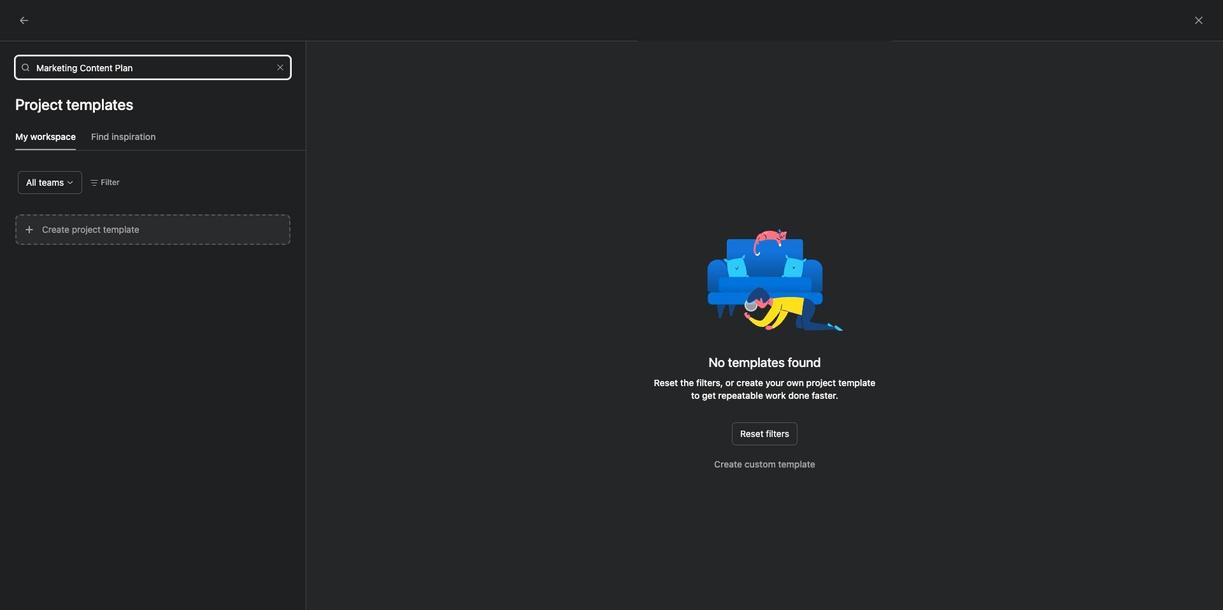 Task type: vqa. For each thing, say whether or not it's contained in the screenshot.
Global element
yes



Task type: describe. For each thing, give the bounding box(es) containing it.
global element
[[0, 31, 153, 108]]

clear image
[[276, 64, 284, 71]]

Search templates at My workspace text field
[[15, 56, 291, 79]]



Task type: locate. For each thing, give the bounding box(es) containing it.
go back image
[[19, 15, 29, 25]]

list item
[[322, 489, 354, 521]]

close image
[[1194, 15, 1204, 25]]

insights element
[[0, 116, 153, 203]]

projects element
[[0, 203, 153, 371]]

tab list
[[15, 130, 306, 151]]

hide sidebar image
[[17, 10, 27, 20]]



